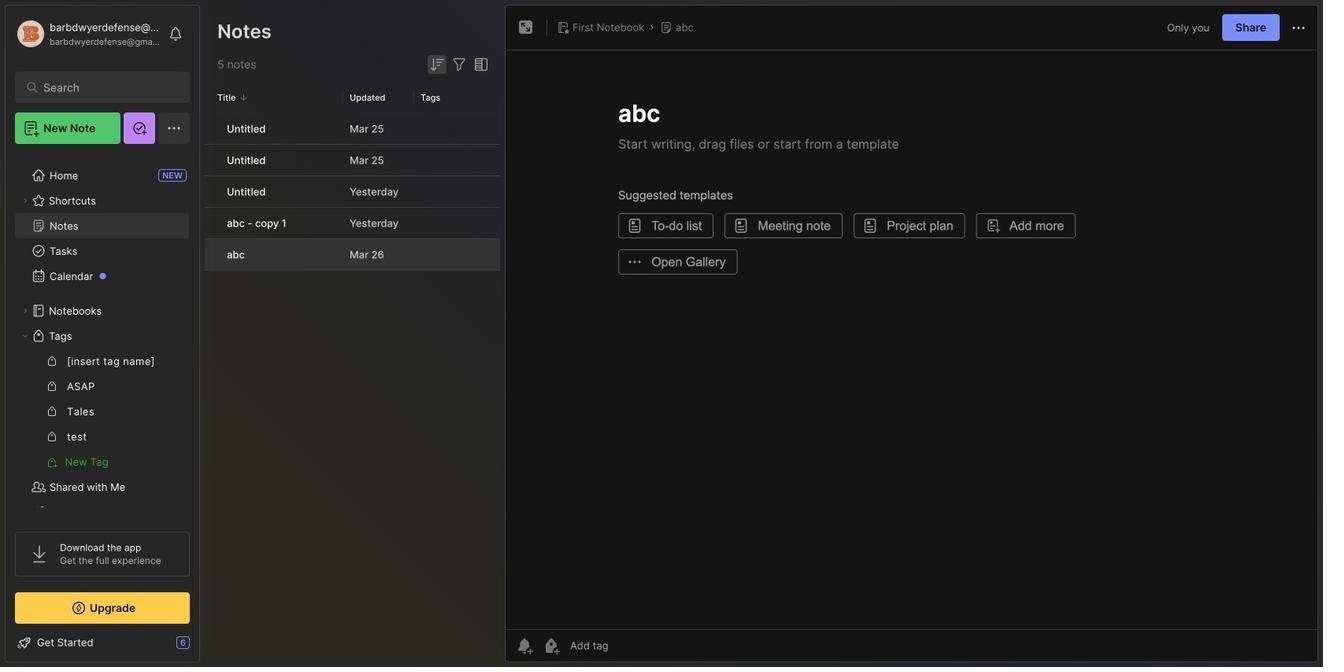 Task type: vqa. For each thing, say whether or not it's contained in the screenshot.
the "Add a reminder" image
yes



Task type: locate. For each thing, give the bounding box(es) containing it.
None search field
[[43, 78, 169, 97]]

tree
[[6, 154, 199, 560]]

row group
[[205, 113, 500, 272]]

main element
[[0, 0, 205, 668]]

5 cell from the top
[[205, 239, 217, 270]]

View options field
[[469, 55, 491, 74]]

tree inside main element
[[6, 154, 199, 560]]

1 cell from the top
[[205, 113, 217, 144]]

group
[[15, 349, 189, 475]]

3 cell from the top
[[205, 176, 217, 207]]

4 cell from the top
[[205, 208, 217, 239]]

cell
[[205, 113, 217, 144], [205, 145, 217, 176], [205, 176, 217, 207], [205, 208, 217, 239], [205, 239, 217, 270]]

none search field inside main element
[[43, 78, 169, 97]]

Help and Learning task checklist field
[[6, 631, 199, 656]]

more actions image
[[1289, 19, 1308, 37]]

2 cell from the top
[[205, 145, 217, 176]]

note window element
[[505, 5, 1318, 667]]

expand tags image
[[20, 332, 30, 341]]



Task type: describe. For each thing, give the bounding box(es) containing it.
add a reminder image
[[515, 637, 534, 656]]

click to collapse image
[[199, 639, 211, 658]]

Sort options field
[[428, 55, 447, 74]]

More actions field
[[1289, 18, 1308, 37]]

Add filters field
[[450, 55, 469, 74]]

expand notebooks image
[[20, 306, 30, 316]]

Account field
[[15, 18, 161, 50]]

group inside main element
[[15, 349, 189, 475]]

Search text field
[[43, 80, 169, 95]]

expand note image
[[517, 18, 536, 37]]

add tag image
[[542, 637, 561, 656]]

add filters image
[[450, 55, 469, 74]]

Note Editor text field
[[506, 50, 1318, 630]]

Add tag field
[[569, 640, 687, 653]]



